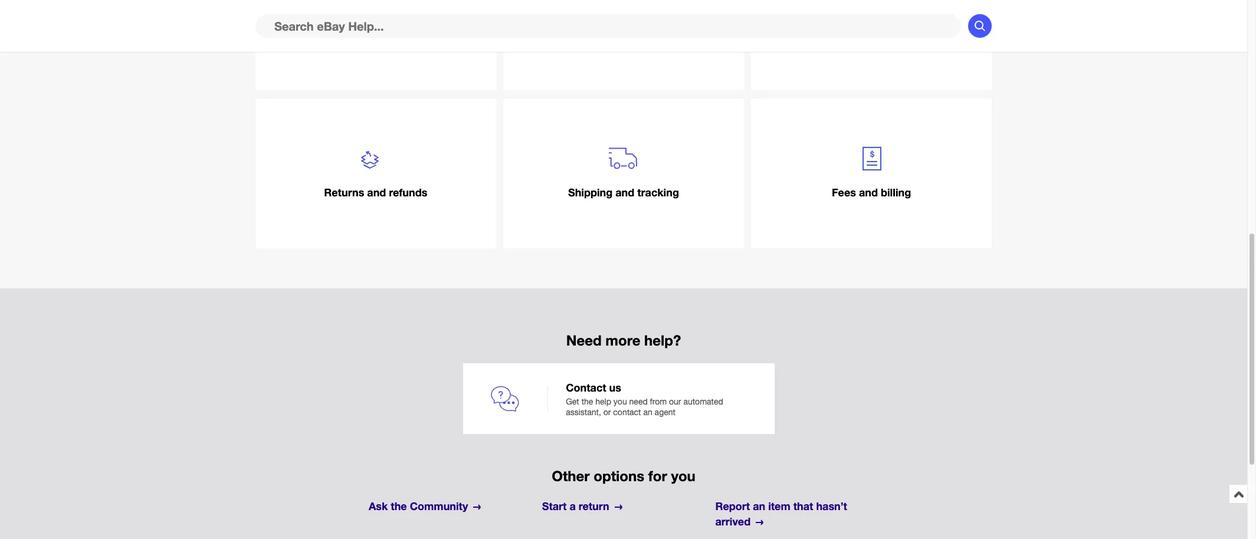 Task type: describe. For each thing, give the bounding box(es) containing it.
fees
[[832, 186, 857, 199]]

hasn't
[[817, 500, 848, 513]]

contact us get the help you need from our automated assistant, or contact an agent
[[566, 382, 724, 418]]

returns
[[324, 186, 364, 199]]

report
[[716, 500, 750, 513]]

start a return link
[[542, 500, 706, 515]]

fees and billing link
[[752, 99, 992, 249]]

ask the community
[[369, 500, 468, 513]]

buying
[[359, 28, 393, 41]]

arrived
[[716, 516, 751, 529]]

item
[[769, 500, 791, 513]]

Search eBay Help... text field
[[256, 14, 962, 38]]

returns and refunds
[[324, 186, 428, 199]]

billing
[[881, 186, 912, 199]]

a
[[570, 500, 576, 513]]

agent
[[655, 408, 676, 418]]

help?
[[645, 333, 681, 349]]

us
[[610, 382, 622, 395]]

need
[[567, 333, 602, 349]]

start a return
[[542, 500, 610, 513]]

an inside report an item that hasn't arrived
[[753, 500, 766, 513]]

automated
[[684, 397, 724, 406]]

an inside contact us get the help you need from our automated assistant, or contact an agent
[[644, 408, 653, 418]]

need more help?
[[567, 333, 681, 349]]

other
[[552, 468, 590, 485]]

that
[[794, 500, 814, 513]]

other options for you
[[552, 468, 696, 485]]

start
[[542, 500, 567, 513]]

tracking
[[638, 186, 679, 199]]

account
[[851, 28, 893, 41]]

from
[[650, 397, 667, 406]]

and for shipping
[[616, 186, 635, 199]]

returns and refunds link
[[256, 99, 496, 249]]

contact
[[566, 382, 607, 395]]

options
[[594, 468, 645, 485]]

or
[[604, 408, 611, 418]]

refunds
[[389, 186, 428, 199]]

ask
[[369, 500, 388, 513]]

get
[[566, 397, 580, 406]]

shipping and tracking link
[[504, 99, 744, 249]]



Task type: locate. For each thing, give the bounding box(es) containing it.
0 horizontal spatial you
[[614, 397, 627, 406]]

1 horizontal spatial an
[[753, 500, 766, 513]]

and
[[367, 186, 386, 199], [616, 186, 635, 199], [860, 186, 878, 199]]

community
[[410, 500, 468, 513]]

1 horizontal spatial and
[[616, 186, 635, 199]]

an down need
[[644, 408, 653, 418]]

1 vertical spatial an
[[753, 500, 766, 513]]

0 vertical spatial you
[[614, 397, 627, 406]]

our
[[669, 397, 682, 406]]

shipping
[[568, 186, 613, 199]]

account link
[[752, 0, 992, 90]]

return
[[579, 500, 610, 513]]

and for fees
[[860, 186, 878, 199]]

the up assistant,
[[582, 397, 594, 406]]

1 horizontal spatial the
[[582, 397, 594, 406]]

contact
[[614, 408, 641, 418]]

buying link
[[256, 0, 496, 90]]

you
[[614, 397, 627, 406], [671, 468, 696, 485]]

report an item that hasn't arrived
[[716, 500, 848, 529]]

you right for
[[671, 468, 696, 485]]

and left tracking
[[616, 186, 635, 199]]

selling link
[[504, 0, 744, 90]]

ask the community link
[[369, 500, 532, 515]]

the inside contact us get the help you need from our automated assistant, or contact an agent
[[582, 397, 594, 406]]

1 and from the left
[[367, 186, 386, 199]]

and inside fees and billing link
[[860, 186, 878, 199]]

1 vertical spatial you
[[671, 468, 696, 485]]

0 horizontal spatial an
[[644, 408, 653, 418]]

you up the contact
[[614, 397, 627, 406]]

an
[[644, 408, 653, 418], [753, 500, 766, 513]]

0 horizontal spatial the
[[391, 500, 407, 513]]

fees and billing
[[832, 186, 912, 199]]

you inside contact us get the help you need from our automated assistant, or contact an agent
[[614, 397, 627, 406]]

and inside returns and refunds link
[[367, 186, 386, 199]]

2 horizontal spatial and
[[860, 186, 878, 199]]

selling
[[607, 28, 641, 41]]

assistant,
[[566, 408, 601, 418]]

2 and from the left
[[616, 186, 635, 199]]

for
[[649, 468, 668, 485]]

and inside 'shipping and tracking' link
[[616, 186, 635, 199]]

report an item that hasn't arrived link
[[716, 500, 879, 530]]

the
[[582, 397, 594, 406], [391, 500, 407, 513]]

and for returns
[[367, 186, 386, 199]]

1 vertical spatial the
[[391, 500, 407, 513]]

0 vertical spatial an
[[644, 408, 653, 418]]

3 and from the left
[[860, 186, 878, 199]]

the right ask
[[391, 500, 407, 513]]

0 horizontal spatial and
[[367, 186, 386, 199]]

shipping and tracking
[[568, 186, 679, 199]]

need
[[630, 397, 648, 406]]

0 vertical spatial the
[[582, 397, 594, 406]]

an left item
[[753, 500, 766, 513]]

and right 'fees'
[[860, 186, 878, 199]]

1 horizontal spatial you
[[671, 468, 696, 485]]

help
[[596, 397, 612, 406]]

more
[[606, 333, 641, 349]]

and left the refunds
[[367, 186, 386, 199]]



Task type: vqa. For each thing, say whether or not it's contained in the screenshot.
Other
yes



